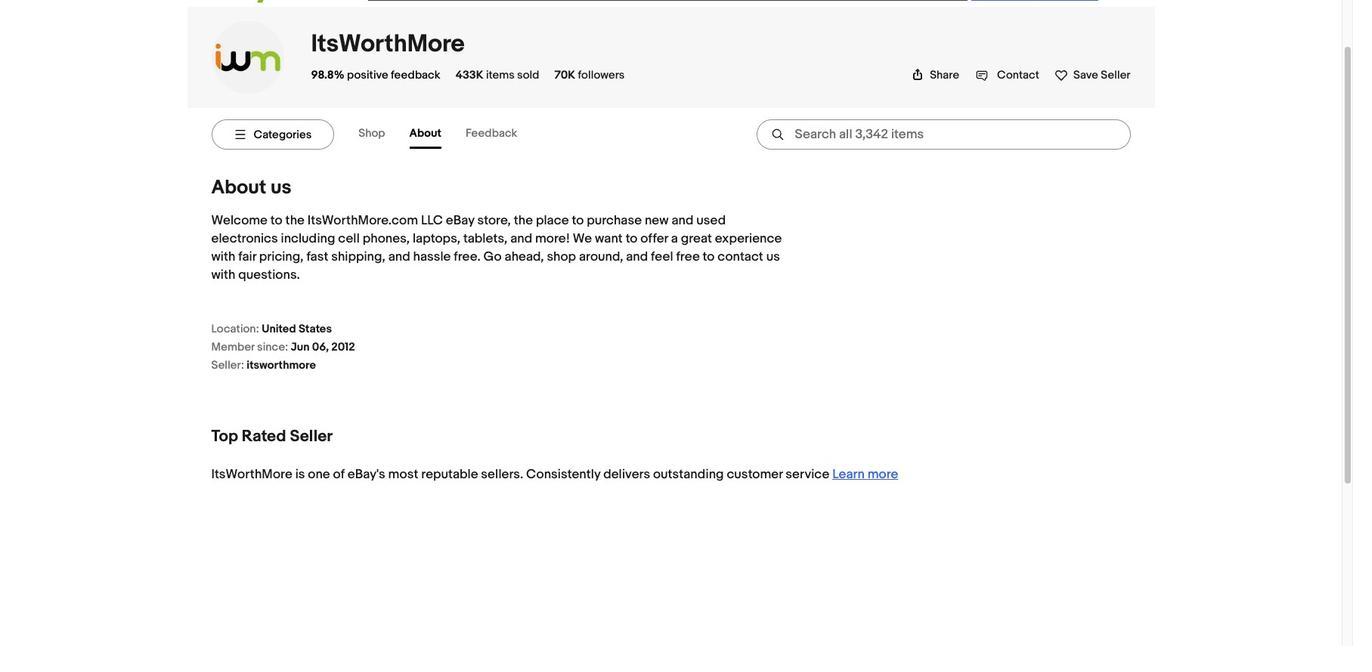 Task type: describe. For each thing, give the bounding box(es) containing it.
and left feel
[[626, 250, 648, 265]]

2 the from the left
[[514, 213, 533, 228]]

feedback
[[391, 68, 440, 82]]

about us
[[211, 176, 292, 200]]

save seller
[[1074, 68, 1131, 82]]

experience
[[715, 231, 782, 246]]

location:
[[211, 322, 259, 336]]

98.8% positive feedback
[[311, 68, 440, 82]]

itsworthmore image
[[211, 21, 284, 94]]

one
[[308, 467, 330, 482]]

location: united states member since: jun 06, 2012 seller: itsworthmore
[[211, 322, 355, 373]]

customer
[[727, 467, 783, 482]]

states
[[299, 322, 332, 336]]

united
[[262, 322, 296, 336]]

welcome to the itsworthmore.com llc ebay store, the place to purchase new and used electronics including cell phones, laptops, tablets, and more! we want to offer a great experience with fair pricing, fast shipping, and hassle free. go ahead, shop around, and feel free to contact us with questions.
[[211, 213, 782, 283]]

since:
[[257, 340, 288, 355]]

more!
[[535, 231, 570, 246]]

electronics
[[211, 231, 278, 246]]

questions.
[[238, 268, 300, 283]]

share
[[930, 68, 960, 82]]

want
[[595, 231, 623, 246]]

offer
[[641, 231, 668, 246]]

itsworthmore for itsworthmore is one of ebay's most reputable sellers. consistently delivers outstanding customer service learn more
[[211, 467, 292, 482]]

70k followers
[[555, 68, 625, 82]]

shipping,
[[331, 250, 385, 265]]

70k
[[555, 68, 575, 82]]

2 with from the top
[[211, 268, 236, 283]]

ebay's
[[348, 467, 385, 482]]

sellers.
[[481, 467, 523, 482]]

jun
[[291, 340, 310, 355]]

purchase
[[587, 213, 642, 228]]

go
[[484, 250, 502, 265]]

and up a
[[672, 213, 694, 228]]

store,
[[477, 213, 511, 228]]

used
[[697, 213, 726, 228]]

outstanding
[[653, 467, 724, 482]]

contact
[[718, 250, 763, 265]]

to left offer
[[626, 231, 638, 246]]

feel
[[651, 250, 673, 265]]

tab list containing shop
[[359, 120, 542, 149]]

fast
[[307, 250, 328, 265]]

about for about us
[[211, 176, 266, 200]]

pricing,
[[259, 250, 304, 265]]

ebay
[[446, 213, 474, 228]]

and down phones,
[[388, 250, 410, 265]]

hassle
[[413, 250, 451, 265]]

433k items sold
[[456, 68, 539, 82]]

0 vertical spatial us
[[271, 176, 292, 200]]

about for about
[[409, 126, 442, 141]]

2012
[[331, 340, 355, 355]]

top rated seller
[[211, 427, 333, 447]]

learn
[[833, 467, 865, 482]]

98.8%
[[311, 68, 344, 82]]



Task type: vqa. For each thing, say whether or not it's contained in the screenshot.
"us" in WELCOME TO THE ITSWORTHMORE.COM LLC EBAY STORE, THE PLACE TO PURCHASE NEW AND USED ELECTRONICS INCLUDING CELL PHONES, LAPTOPS, TABLETS, AND MORE! WE WANT TO OFFER A GREAT EXPERIENCE WITH FAIR PRICING, FAST SHIPPING, AND HASSLE FREE. GO AHEAD, SHOP AROUND, AND FEEL FREE TO CONTACT US WITH QUESTIONS.
yes



Task type: locate. For each thing, give the bounding box(es) containing it.
1 horizontal spatial seller
[[1101, 68, 1131, 82]]

followers
[[578, 68, 625, 82]]

more
[[868, 467, 899, 482]]

with left fair
[[211, 250, 236, 265]]

ahead,
[[505, 250, 544, 265]]

1 with from the top
[[211, 250, 236, 265]]

service
[[786, 467, 830, 482]]

0 vertical spatial about
[[409, 126, 442, 141]]

we
[[573, 231, 592, 246]]

itsworthmore up 98.8% positive feedback on the top left
[[311, 29, 465, 59]]

seller up one
[[290, 427, 333, 447]]

0 horizontal spatial about
[[211, 176, 266, 200]]

1 horizontal spatial the
[[514, 213, 533, 228]]

1 vertical spatial about
[[211, 176, 266, 200]]

and
[[672, 213, 694, 228], [510, 231, 532, 246], [388, 250, 410, 265], [626, 250, 648, 265]]

us down experience
[[766, 250, 780, 265]]

itsworthmore down rated
[[211, 467, 292, 482]]

sold
[[517, 68, 539, 82]]

us
[[271, 176, 292, 200], [766, 250, 780, 265]]

categories
[[254, 127, 312, 142]]

a
[[671, 231, 678, 246]]

0 vertical spatial itsworthmore
[[311, 29, 465, 59]]

share button
[[912, 68, 960, 82]]

seller inside button
[[1101, 68, 1131, 82]]

top
[[211, 427, 238, 447]]

tab list
[[359, 120, 542, 149]]

the
[[285, 213, 305, 228], [514, 213, 533, 228]]

of
[[333, 467, 345, 482]]

save
[[1074, 68, 1099, 82]]

the left place on the left top of the page
[[514, 213, 533, 228]]

0 horizontal spatial us
[[271, 176, 292, 200]]

1 vertical spatial seller
[[290, 427, 333, 447]]

save seller button
[[1055, 65, 1131, 82]]

contact
[[997, 68, 1040, 82]]

seller right save
[[1101, 68, 1131, 82]]

shop
[[359, 126, 385, 141]]

shop
[[547, 250, 576, 265]]

to right free
[[703, 250, 715, 265]]

Search all 3,342 items field
[[756, 119, 1131, 150]]

including
[[281, 231, 335, 246]]

1 horizontal spatial about
[[409, 126, 442, 141]]

positive
[[347, 68, 388, 82]]

consistently
[[526, 467, 601, 482]]

to up we
[[572, 213, 584, 228]]

itsworthmore
[[247, 358, 316, 373]]

1 the from the left
[[285, 213, 305, 228]]

us down categories
[[271, 176, 292, 200]]

rated
[[242, 427, 286, 447]]

itsworthmore is one of ebay's most reputable sellers. consistently delivers outstanding customer service learn more
[[211, 467, 899, 482]]

items
[[486, 68, 515, 82]]

learn more link
[[833, 467, 899, 482]]

great
[[681, 231, 712, 246]]

place
[[536, 213, 569, 228]]

llc
[[421, 213, 443, 228]]

tablets,
[[463, 231, 508, 246]]

fair
[[238, 250, 256, 265]]

itsworthmore for itsworthmore
[[311, 29, 465, 59]]

1 vertical spatial with
[[211, 268, 236, 283]]

with
[[211, 250, 236, 265], [211, 268, 236, 283]]

the up including
[[285, 213, 305, 228]]

itsworthmore link
[[311, 29, 465, 59]]

seller
[[1101, 68, 1131, 82], [290, 427, 333, 447]]

06,
[[312, 340, 329, 355]]

categories button
[[211, 119, 334, 150]]

welcome
[[211, 213, 268, 228]]

with down electronics at the left
[[211, 268, 236, 283]]

contact link
[[976, 68, 1040, 82]]

delivers
[[603, 467, 650, 482]]

0 horizontal spatial itsworthmore
[[211, 467, 292, 482]]

seller:
[[211, 358, 244, 373]]

is
[[295, 467, 305, 482]]

itsworthmore.com
[[308, 213, 418, 228]]

feedback
[[466, 126, 517, 141]]

about up the "welcome"
[[211, 176, 266, 200]]

to up including
[[271, 213, 283, 228]]

0 horizontal spatial seller
[[290, 427, 333, 447]]

0 vertical spatial seller
[[1101, 68, 1131, 82]]

us inside welcome to the itsworthmore.com llc ebay store, the place to purchase new and used electronics including cell phones, laptops, tablets, and more! we want to offer a great experience with fair pricing, fast shipping, and hassle free. go ahead, shop around, and feel free to contact us with questions.
[[766, 250, 780, 265]]

cell
[[338, 231, 360, 246]]

about
[[409, 126, 442, 141], [211, 176, 266, 200]]

1 horizontal spatial us
[[766, 250, 780, 265]]

1 horizontal spatial itsworthmore
[[311, 29, 465, 59]]

most
[[388, 467, 418, 482]]

and up ahead, on the top
[[510, 231, 532, 246]]

reputable
[[421, 467, 478, 482]]

phones,
[[363, 231, 410, 246]]

0 vertical spatial with
[[211, 250, 236, 265]]

1 vertical spatial us
[[766, 250, 780, 265]]

member
[[211, 340, 255, 355]]

to
[[271, 213, 283, 228], [572, 213, 584, 228], [626, 231, 638, 246], [703, 250, 715, 265]]

free.
[[454, 250, 481, 265]]

433k
[[456, 68, 484, 82]]

laptops,
[[413, 231, 460, 246]]

itsworthmore
[[311, 29, 465, 59], [211, 467, 292, 482]]

0 horizontal spatial the
[[285, 213, 305, 228]]

new
[[645, 213, 669, 228]]

free
[[676, 250, 700, 265]]

1 vertical spatial itsworthmore
[[211, 467, 292, 482]]

about right shop
[[409, 126, 442, 141]]

around,
[[579, 250, 623, 265]]



